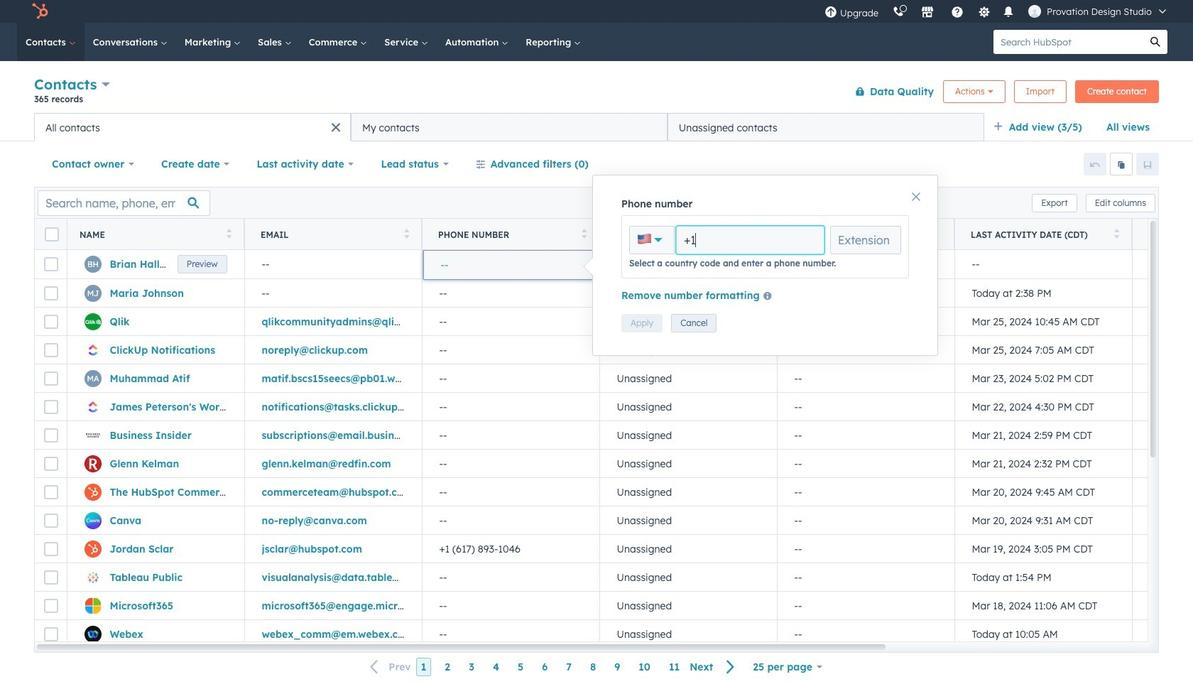 Task type: locate. For each thing, give the bounding box(es) containing it.
1 press to sort. image from the left
[[226, 228, 232, 238]]

banner
[[34, 73, 1160, 113]]

pagination navigation
[[362, 658, 744, 677]]

Search HubSpot search field
[[994, 30, 1144, 54]]

3 press to sort. image from the left
[[1114, 228, 1120, 238]]

5 press to sort. element from the left
[[1114, 228, 1120, 241]]

menu
[[818, 0, 1177, 23]]

2 press to sort. image from the left
[[759, 228, 765, 238]]

0 horizontal spatial press to sort. image
[[582, 228, 587, 238]]

None telephone field
[[676, 226, 825, 254]]

4 press to sort. element from the left
[[759, 228, 765, 241]]

press to sort. image
[[226, 228, 232, 238], [404, 228, 409, 238], [1114, 228, 1120, 238]]

1 press to sort. element from the left
[[226, 228, 232, 241]]

0 horizontal spatial press to sort. image
[[226, 228, 232, 238]]

1 press to sort. image from the left
[[582, 228, 587, 238]]

1 horizontal spatial press to sort. image
[[759, 228, 765, 238]]

Search name, phone, email addresses, or company search field
[[38, 190, 210, 216]]

1 horizontal spatial press to sort. image
[[404, 228, 409, 238]]

marketplaces image
[[922, 6, 934, 19]]

press to sort. image
[[582, 228, 587, 238], [759, 228, 765, 238]]

press to sort. element
[[226, 228, 232, 241], [404, 228, 409, 241], [582, 228, 587, 241], [759, 228, 765, 241], [1114, 228, 1120, 241]]

james peterson image
[[1029, 5, 1042, 18]]

2 horizontal spatial press to sort. image
[[1114, 228, 1120, 238]]

column header
[[777, 219, 956, 250]]

-- text field
[[441, 257, 581, 273]]

2 press to sort. image from the left
[[404, 228, 409, 238]]



Task type: describe. For each thing, give the bounding box(es) containing it.
close image
[[912, 193, 921, 201]]

press to sort. image for fourth press to sort. element from the right
[[404, 228, 409, 238]]

3 press to sort. element from the left
[[582, 228, 587, 241]]

Extension text field
[[831, 226, 902, 254]]

press to sort. image for first press to sort. element from the right
[[1114, 228, 1120, 238]]

press to sort. image for 5th press to sort. element from the right
[[226, 228, 232, 238]]

2 press to sort. element from the left
[[404, 228, 409, 241]]



Task type: vqa. For each thing, say whether or not it's contained in the screenshot.
fifth Press to sort. Element from left Press to sort. icon
yes



